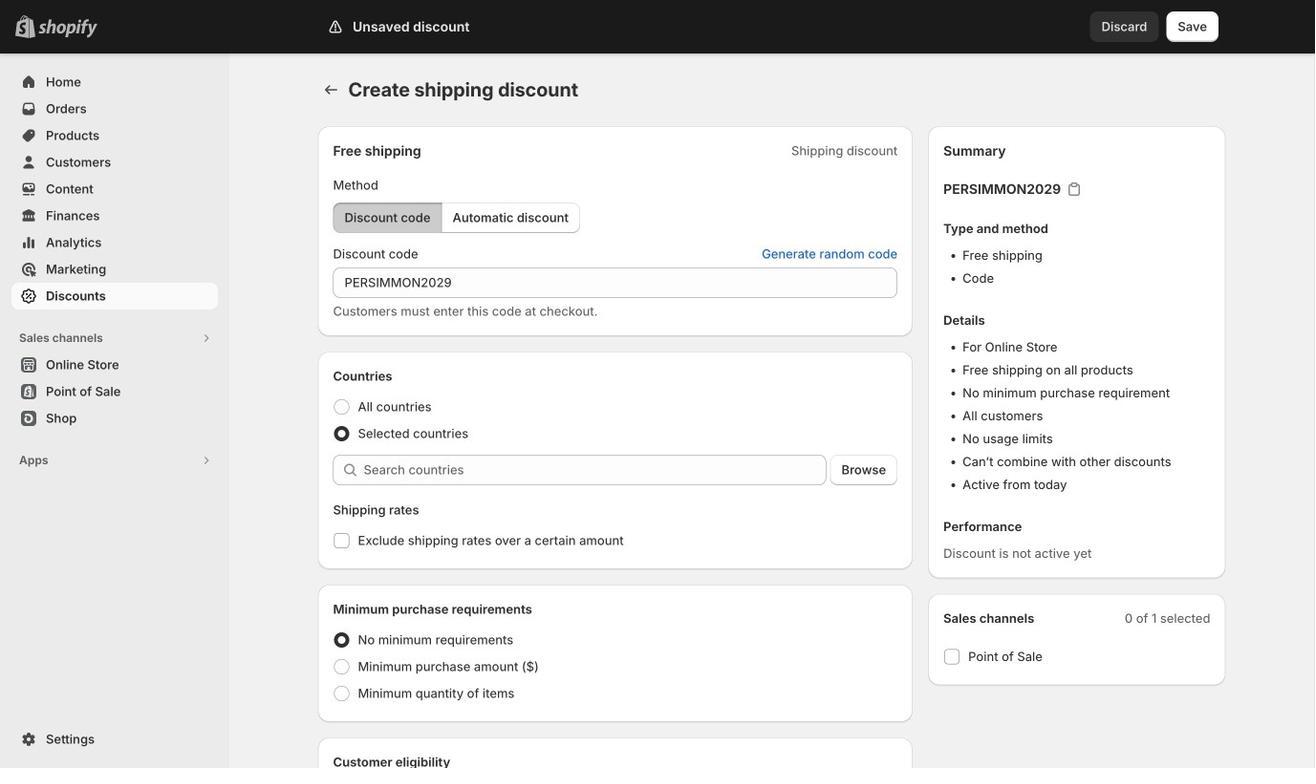 Task type: locate. For each thing, give the bounding box(es) containing it.
None text field
[[333, 268, 898, 298]]



Task type: describe. For each thing, give the bounding box(es) containing it.
Search countries text field
[[364, 455, 827, 486]]

shopify image
[[38, 19, 98, 38]]



